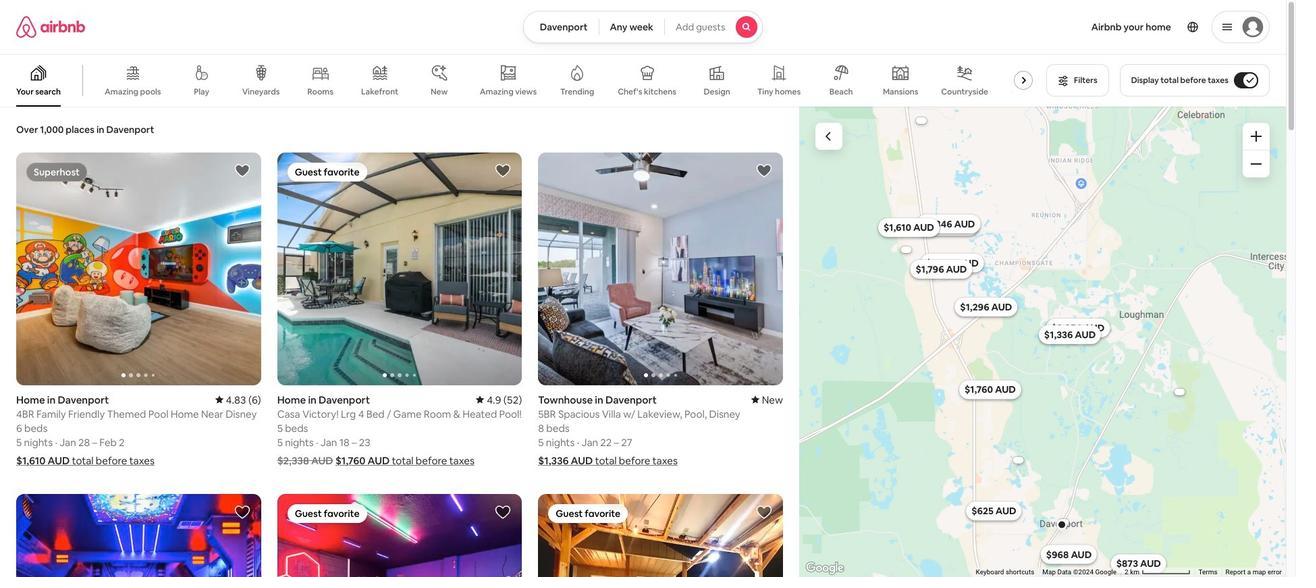 Task type: describe. For each thing, give the bounding box(es) containing it.
add to wishlist: cabin in davenport image
[[756, 504, 773, 520]]

profile element
[[780, 0, 1270, 54]]

4.9 out of 5 average rating,  52 reviews image
[[476, 393, 522, 406]]

zoom in image
[[1251, 131, 1262, 142]]

add to wishlist: townhouse in davenport image
[[756, 163, 773, 179]]

add to wishlist: home in davenport image
[[234, 504, 250, 520]]

zoom out image
[[1251, 159, 1262, 169]]

google image
[[803, 560, 847, 577]]

the location you searched image
[[1057, 519, 1067, 530]]



Task type: locate. For each thing, give the bounding box(es) containing it.
4.83 out of 5 average rating,  6 reviews image
[[215, 393, 261, 406]]

None search field
[[523, 11, 763, 43]]

new place to stay image
[[751, 393, 783, 406]]

add to wishlist: home in davenport image
[[234, 163, 250, 179], [495, 163, 511, 179], [495, 504, 511, 520]]

add to wishlist: home in davenport image for 4.83 out of 5 average rating,  6 reviews image
[[234, 163, 250, 179]]

add to wishlist: home in davenport image for 4.9 out of 5 average rating,  52 reviews image
[[495, 163, 511, 179]]

google map
showing 30 stays. region
[[800, 107, 1286, 577]]

group
[[0, 54, 1048, 107], [16, 153, 261, 385], [277, 153, 522, 385], [538, 153, 783, 385], [16, 494, 261, 577], [277, 494, 522, 577], [538, 494, 783, 577]]



Task type: vqa. For each thing, say whether or not it's contained in the screenshot.
Amazing views
no



